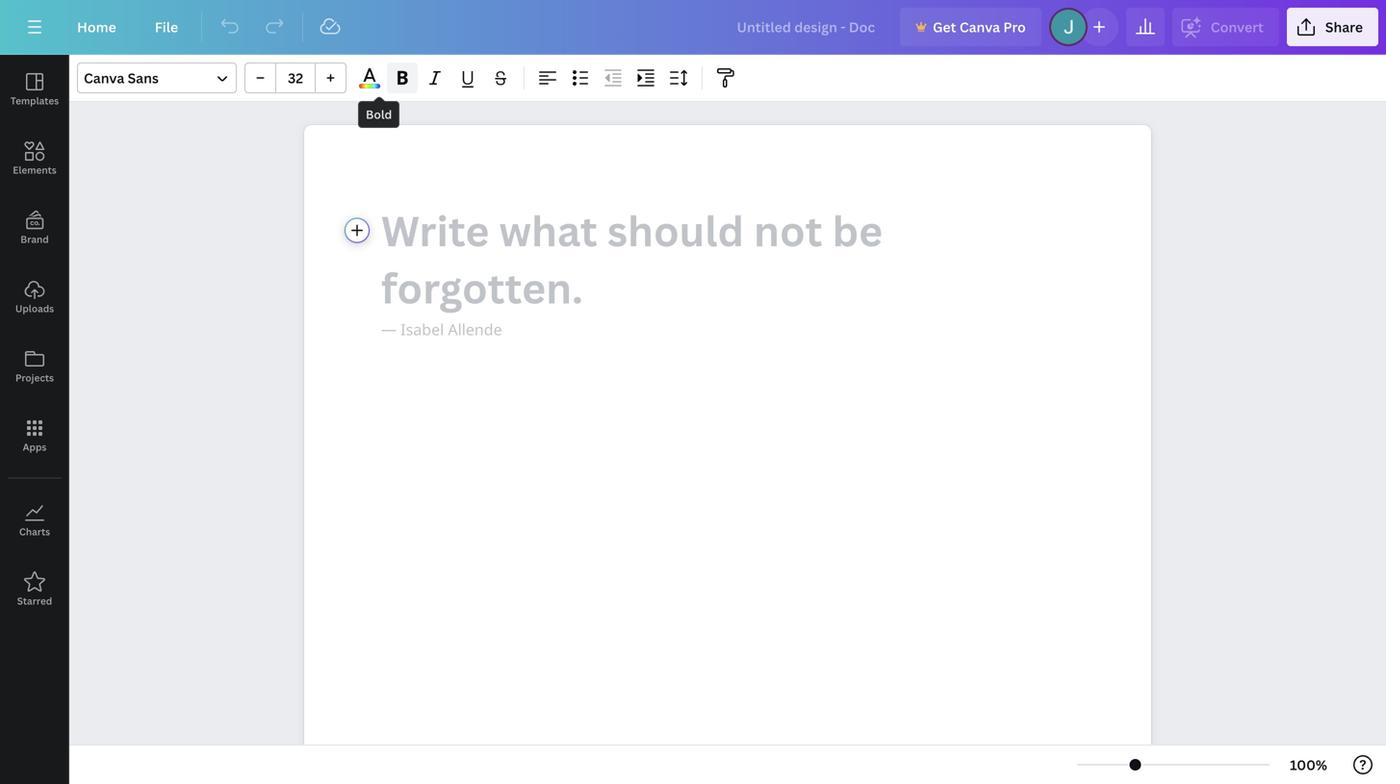 Task type: vqa. For each thing, say whether or not it's contained in the screenshot.
1 at the left top of the page
no



Task type: describe. For each thing, give the bounding box(es) containing it.
get
[[933, 18, 956, 36]]

home
[[77, 18, 116, 36]]

templates button
[[0, 55, 69, 124]]

bold
[[366, 106, 392, 122]]

projects button
[[0, 332, 69, 401]]

convert button
[[1172, 8, 1279, 46]]

100% button
[[1277, 750, 1340, 781]]

starred button
[[0, 555, 69, 625]]

elements button
[[0, 124, 69, 193]]

– – number field
[[282, 69, 309, 87]]

templates
[[10, 94, 59, 107]]

starred
[[17, 595, 52, 608]]

projects
[[15, 372, 54, 385]]

elements
[[13, 164, 57, 177]]

charts button
[[0, 486, 69, 555]]

color range image
[[359, 84, 380, 89]]

get canva pro button
[[900, 8, 1041, 46]]

share button
[[1287, 8, 1378, 46]]

100%
[[1290, 756, 1327, 774]]

brand button
[[0, 193, 69, 263]]

canva sans
[[84, 69, 159, 87]]



Task type: locate. For each thing, give the bounding box(es) containing it.
canva inside button
[[960, 18, 1000, 36]]

None text field
[[304, 125, 1151, 784]]

main menu bar
[[0, 0, 1386, 55]]

convert
[[1211, 18, 1264, 36]]

share
[[1325, 18, 1363, 36]]

uploads
[[15, 302, 54, 315]]

apps button
[[0, 401, 69, 471]]

sans
[[128, 69, 159, 87]]

get canva pro
[[933, 18, 1026, 36]]

canva
[[960, 18, 1000, 36], [84, 69, 124, 87]]

uploads button
[[0, 263, 69, 332]]

canva left pro
[[960, 18, 1000, 36]]

side panel tab list
[[0, 55, 69, 625]]

pro
[[1003, 18, 1026, 36]]

canva left the sans
[[84, 69, 124, 87]]

charts
[[19, 526, 50, 539]]

file
[[155, 18, 178, 36]]

brand
[[20, 233, 49, 246]]

canva sans button
[[77, 63, 237, 93]]

1 horizontal spatial canva
[[960, 18, 1000, 36]]

file button
[[139, 8, 194, 46]]

0 horizontal spatial canva
[[84, 69, 124, 87]]

0 vertical spatial canva
[[960, 18, 1000, 36]]

Design title text field
[[721, 8, 892, 46]]

canva inside popup button
[[84, 69, 124, 87]]

apps
[[23, 441, 47, 454]]

group
[[244, 63, 347, 93]]

home link
[[62, 8, 132, 46]]

1 vertical spatial canva
[[84, 69, 124, 87]]



